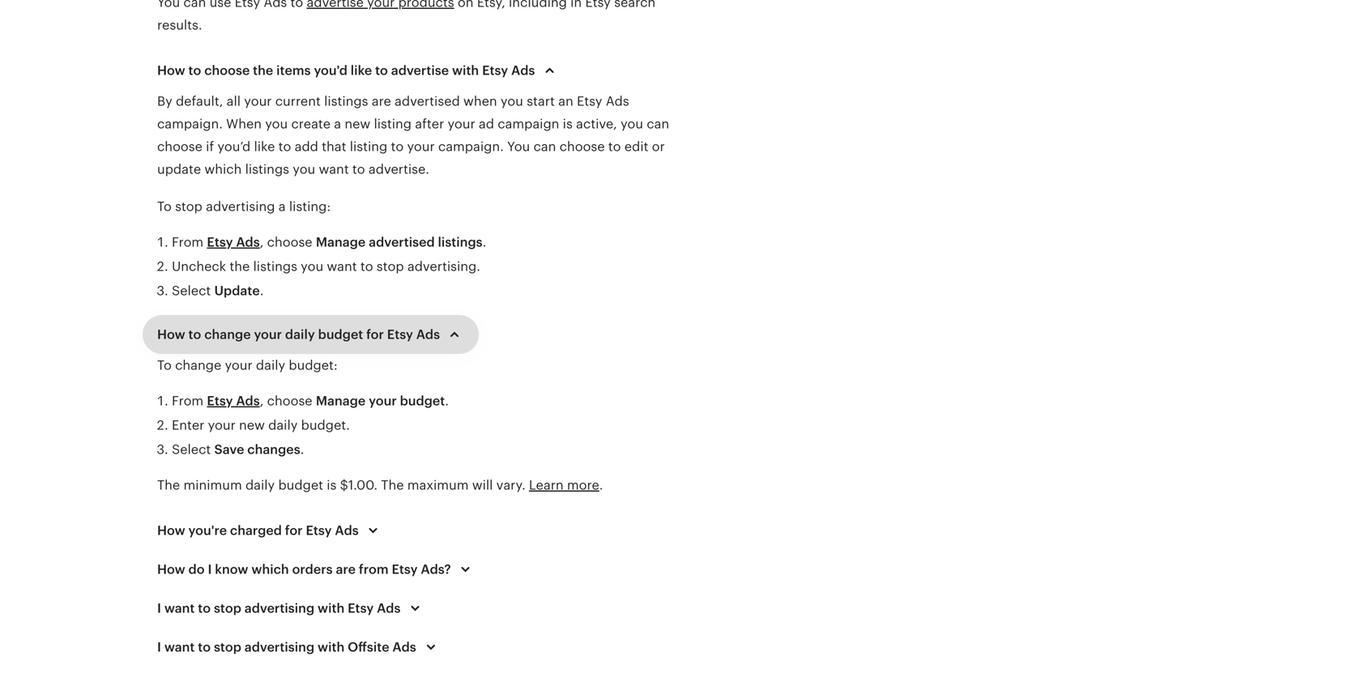 Task type: vqa. For each thing, say whether or not it's contained in the screenshot.
,
yes



Task type: describe. For each thing, give the bounding box(es) containing it.
1 vertical spatial listing
[[350, 139, 388, 154]]

enter
[[172, 418, 205, 433]]

to inside i want to stop advertising with etsy ads dropdown button
[[198, 601, 211, 616]]

you
[[507, 139, 530, 154]]

ads right offsite
[[393, 640, 416, 655]]

charged
[[230, 524, 282, 538]]

daily down how to change your daily budget for etsy ads
[[256, 358, 285, 373]]

when
[[226, 117, 262, 131]]

advertised inside by default, all your current listings are advertised when you start an etsy ads campaign. when you create a new listing after your ad campaign is active, you can choose if you'd like to add that listing to your campaign. you can choose to edit or update which listings you want to advertise.
[[395, 94, 460, 109]]

are for advertised
[[372, 94, 391, 109]]

like inside by default, all your current listings are advertised when you start an etsy ads campaign. when you create a new listing after your ad campaign is active, you can choose if you'd like to add that listing to your campaign. you can choose to edit or update which listings you want to advertise.
[[254, 139, 275, 154]]

vary.
[[497, 478, 526, 493]]

are for from
[[336, 562, 356, 577]]

with for offsite
[[318, 640, 345, 655]]

to for to change your daily budget:
[[157, 358, 172, 373]]

to inside how to change your daily budget for etsy ads dropdown button
[[188, 327, 201, 342]]

how to change your daily budget for etsy ads
[[157, 327, 440, 342]]

start
[[527, 94, 555, 109]]

i want to stop advertising with offsite ads
[[157, 640, 416, 655]]

choose down active,
[[560, 139, 605, 154]]

change inside dropdown button
[[204, 327, 251, 342]]

in
[[571, 0, 582, 10]]

uncheck
[[172, 259, 226, 274]]

etsy ads link for the
[[207, 235, 260, 250]]

from for from etsy ads , choose manage your budget .
[[172, 394, 204, 408]]

for inside how to change your daily budget for etsy ads dropdown button
[[366, 327, 384, 342]]

i want to stop advertising with etsy ads button
[[143, 589, 440, 628]]

to for to stop advertising a listing:
[[157, 199, 172, 214]]

stop down know
[[214, 601, 241, 616]]

you up the campaign
[[501, 94, 523, 109]]

your inside dropdown button
[[254, 327, 282, 342]]

stop left advertising.
[[377, 259, 404, 274]]

ad
[[479, 117, 494, 131]]

from
[[359, 562, 389, 577]]

listings down how to choose the items you'd like to advertise with etsy ads
[[324, 94, 368, 109]]

ads inside "dropdown button"
[[335, 524, 359, 538]]

maximum
[[407, 478, 469, 493]]

a inside by default, all your current listings are advertised when you start an etsy ads campaign. when you create a new listing after your ad campaign is active, you can choose if you'd like to add that listing to your campaign. you can choose to edit or update which listings you want to advertise.
[[334, 117, 341, 131]]

etsy inside how do i know which orders are from etsy ads? dropdown button
[[392, 562, 418, 577]]

manage for budget.
[[316, 394, 366, 408]]

update
[[157, 162, 201, 177]]

you up edit
[[621, 117, 643, 131]]

how to choose the items you'd like to advertise with etsy ads button
[[143, 51, 574, 90]]

if
[[206, 139, 214, 154]]

more
[[567, 478, 599, 493]]

select update .
[[172, 284, 264, 298]]

2 vertical spatial budget
[[278, 478, 323, 493]]

save
[[214, 443, 244, 457]]

how do i know which orders are from etsy ads?
[[157, 562, 451, 577]]

advertising for etsy
[[245, 601, 315, 616]]

0 horizontal spatial a
[[279, 199, 286, 214]]

want inside by default, all your current listings are advertised when you start an etsy ads campaign. when you create a new listing after your ad campaign is active, you can choose if you'd like to add that listing to your campaign. you can choose to edit or update which listings you want to advertise.
[[319, 162, 349, 177]]

minimum
[[184, 478, 242, 493]]

learn more link
[[529, 478, 599, 493]]

etsy inside how to change your daily budget for etsy ads dropdown button
[[387, 327, 413, 342]]

0 vertical spatial advertising
[[206, 199, 275, 214]]

i want to stop advertising with etsy ads
[[157, 601, 401, 616]]

listings up advertising.
[[438, 235, 483, 250]]

etsy inside "how to choose the items you'd like to advertise with etsy ads" dropdown button
[[482, 63, 508, 78]]

how to choose the items you'd like to advertise with etsy ads
[[157, 63, 535, 78]]

advertising for offsite
[[245, 640, 315, 655]]

how to change your daily budget for etsy ads button
[[143, 315, 479, 354]]

including
[[509, 0, 567, 10]]

how you're charged for etsy ads
[[157, 524, 359, 538]]

0 horizontal spatial can
[[534, 139, 556, 154]]

0 horizontal spatial campaign.
[[157, 117, 223, 131]]

how for how do i know which orders are from etsy ads?
[[157, 562, 185, 577]]

1 vertical spatial change
[[175, 358, 221, 373]]

from etsy ads , choose manage advertised listings .
[[172, 235, 487, 250]]

learn
[[529, 478, 564, 493]]

etsy down "to change your daily budget:"
[[207, 394, 233, 408]]

with inside "how to choose the items you'd like to advertise with etsy ads" dropdown button
[[452, 63, 479, 78]]

ads down advertising.
[[416, 327, 440, 342]]

1 vertical spatial budget
[[400, 394, 445, 408]]

to stop advertising a listing:
[[157, 199, 331, 214]]

etsy up uncheck
[[207, 235, 233, 250]]

enter your new daily budget.
[[172, 418, 350, 433]]

choose up update
[[157, 139, 203, 154]]

daily up changes
[[268, 418, 298, 433]]

advertising.
[[408, 259, 481, 274]]

you'd
[[314, 63, 348, 78]]

advertise.
[[369, 162, 429, 177]]

stop down update
[[175, 199, 203, 214]]



Task type: locate. For each thing, give the bounding box(es) containing it.
by default, all your current listings are advertised when you start an etsy ads campaign. when you create a new listing after your ad campaign is active, you can choose if you'd like to add that listing to your campaign. you can choose to edit or update which listings you want to advertise.
[[157, 94, 670, 177]]

manage
[[316, 235, 366, 250], [316, 394, 366, 408]]

1 vertical spatial ,
[[260, 394, 264, 408]]

listing left after
[[374, 117, 412, 131]]

budget
[[318, 327, 363, 342], [400, 394, 445, 408], [278, 478, 323, 493]]

2 etsy ads link from the top
[[207, 394, 260, 408]]

can up or on the top left
[[647, 117, 670, 131]]

i for i want to stop advertising with etsy ads
[[157, 601, 161, 616]]

from
[[172, 235, 204, 250], [172, 394, 204, 408]]

how inside dropdown button
[[157, 562, 185, 577]]

how for how to choose the items you'd like to advertise with etsy ads
[[157, 63, 185, 78]]

the right $1.00.
[[381, 478, 404, 493]]

are
[[372, 94, 391, 109], [336, 562, 356, 577]]

0 vertical spatial can
[[647, 117, 670, 131]]

which right know
[[252, 562, 289, 577]]

1 from from the top
[[172, 235, 204, 250]]

1 horizontal spatial new
[[345, 117, 371, 131]]

2 to from the top
[[157, 358, 172, 373]]

2 vertical spatial advertising
[[245, 640, 315, 655]]

orders
[[292, 562, 333, 577]]

how up by
[[157, 63, 185, 78]]

can right you
[[534, 139, 556, 154]]

to
[[188, 63, 201, 78], [375, 63, 388, 78], [279, 139, 291, 154], [391, 139, 404, 154], [608, 139, 621, 154], [352, 162, 365, 177], [361, 259, 373, 274], [188, 327, 201, 342], [198, 601, 211, 616], [198, 640, 211, 655]]

daily up 'budget:'
[[285, 327, 315, 342]]

can
[[647, 117, 670, 131], [534, 139, 556, 154]]

4 how from the top
[[157, 562, 185, 577]]

with inside i want to stop advertising with offsite ads dropdown button
[[318, 640, 345, 655]]

is inside by default, all your current listings are advertised when you start an etsy ads campaign. when you create a new listing after your ad campaign is active, you can choose if you'd like to add that listing to your campaign. you can choose to edit or update which listings you want to advertise.
[[563, 117, 573, 131]]

from up uncheck
[[172, 235, 204, 250]]

2 vertical spatial i
[[157, 640, 161, 655]]

1 vertical spatial select
[[172, 443, 211, 457]]

1 etsy ads link from the top
[[207, 235, 260, 250]]

are down "how to choose the items you'd like to advertise with etsy ads" dropdown button
[[372, 94, 391, 109]]

like right you'd at the left
[[254, 139, 275, 154]]

0 horizontal spatial which
[[205, 162, 242, 177]]

uncheck the listings you want to stop advertising.
[[172, 259, 481, 274]]

advertised up advertising.
[[369, 235, 435, 250]]

manage up budget. in the left bottom of the page
[[316, 394, 366, 408]]

campaign. down the default,
[[157, 117, 223, 131]]

0 horizontal spatial like
[[254, 139, 275, 154]]

campaign.
[[157, 117, 223, 131], [438, 139, 504, 154]]

, for new
[[260, 394, 264, 408]]

ads
[[511, 63, 535, 78], [606, 94, 629, 109], [236, 235, 260, 250], [416, 327, 440, 342], [236, 394, 260, 408], [335, 524, 359, 538], [377, 601, 401, 616], [393, 640, 416, 655]]

you
[[501, 94, 523, 109], [265, 117, 288, 131], [621, 117, 643, 131], [293, 162, 315, 177], [301, 259, 323, 274]]

from for from etsy ads , choose manage advertised listings .
[[172, 235, 204, 250]]

with left offsite
[[318, 640, 345, 655]]

0 vertical spatial with
[[452, 63, 479, 78]]

0 vertical spatial which
[[205, 162, 242, 177]]

the inside dropdown button
[[253, 63, 273, 78]]

daily inside dropdown button
[[285, 327, 315, 342]]

1 vertical spatial like
[[254, 139, 275, 154]]

that
[[322, 139, 346, 154]]

3 how from the top
[[157, 524, 185, 538]]

the left items
[[253, 63, 273, 78]]

i inside i want to stop advertising with offsite ads dropdown button
[[157, 640, 161, 655]]

choose up enter your new daily budget.
[[267, 394, 313, 408]]

after
[[415, 117, 444, 131]]

you down current at the top of page
[[265, 117, 288, 131]]

0 vertical spatial are
[[372, 94, 391, 109]]

stop
[[175, 199, 203, 214], [377, 259, 404, 274], [214, 601, 241, 616], [214, 640, 241, 655]]

0 vertical spatial etsy ads link
[[207, 235, 260, 250]]

etsy ads link
[[207, 235, 260, 250], [207, 394, 260, 408]]

1 horizontal spatial campaign.
[[438, 139, 504, 154]]

etsy ads link for your
[[207, 394, 260, 408]]

will
[[472, 478, 493, 493]]

listings down you'd at the left
[[245, 162, 289, 177]]

add
[[295, 139, 318, 154]]

to change your daily budget:
[[157, 358, 338, 373]]

to
[[157, 199, 172, 214], [157, 358, 172, 373]]

etsy up offsite
[[348, 601, 374, 616]]

1 vertical spatial a
[[279, 199, 286, 214]]

, for listings
[[260, 235, 264, 250]]

is down an
[[563, 117, 573, 131]]

listing:
[[289, 199, 331, 214]]

budget:
[[289, 358, 338, 373]]

change up enter
[[175, 358, 221, 373]]

1 vertical spatial for
[[285, 524, 303, 538]]

which inside by default, all your current listings are advertised when you start an etsy ads campaign. when you create a new listing after your ad campaign is active, you can choose if you'd like to add that listing to your campaign. you can choose to edit or update which listings you want to advertise.
[[205, 162, 242, 177]]

2 from from the top
[[172, 394, 204, 408]]

on
[[458, 0, 474, 10]]

listing right that
[[350, 139, 388, 154]]

1 to from the top
[[157, 199, 172, 214]]

listings
[[324, 94, 368, 109], [245, 162, 289, 177], [438, 235, 483, 250], [253, 259, 297, 274]]

change
[[204, 327, 251, 342], [175, 358, 221, 373]]

for inside how you're charged for etsy ads "dropdown button"
[[285, 524, 303, 538]]

advertising down "i want to stop advertising with etsy ads"
[[245, 640, 315, 655]]

etsy ads link down to stop advertising a listing: on the left top of page
[[207, 235, 260, 250]]

by
[[157, 94, 172, 109]]

are left from
[[336, 562, 356, 577]]

from up enter
[[172, 394, 204, 408]]

etsy inside how you're charged for etsy ads "dropdown button"
[[306, 524, 332, 538]]

0 vertical spatial a
[[334, 117, 341, 131]]

1 vertical spatial to
[[157, 358, 172, 373]]

i inside i want to stop advertising with etsy ads dropdown button
[[157, 601, 161, 616]]

choose down listing:
[[267, 235, 313, 250]]

stop down "i want to stop advertising with etsy ads"
[[214, 640, 241, 655]]

1 horizontal spatial a
[[334, 117, 341, 131]]

1 vertical spatial etsy ads link
[[207, 394, 260, 408]]

1 manage from the top
[[316, 235, 366, 250]]

1 vertical spatial advertising
[[245, 601, 315, 616]]

are inside how do i know which orders are from etsy ads? dropdown button
[[336, 562, 356, 577]]

new up the 'select save changes .'
[[239, 418, 265, 433]]

1 vertical spatial i
[[157, 601, 161, 616]]

ads inside by default, all your current listings are advertised when you start an etsy ads campaign. when you create a new listing after your ad campaign is active, you can choose if you'd like to add that listing to your campaign. you can choose to edit or update which listings you want to advertise.
[[606, 94, 629, 109]]

are inside by default, all your current listings are advertised when you start an etsy ads campaign. when you create a new listing after your ad campaign is active, you can choose if you'd like to add that listing to your campaign. you can choose to edit or update which listings you want to advertise.
[[372, 94, 391, 109]]

edit
[[625, 139, 649, 154]]

the up update
[[230, 259, 250, 274]]

0 vertical spatial listing
[[374, 117, 412, 131]]

the
[[253, 63, 273, 78], [230, 259, 250, 274]]

an
[[559, 94, 574, 109]]

to inside i want to stop advertising with offsite ads dropdown button
[[198, 640, 211, 655]]

budget inside dropdown button
[[318, 327, 363, 342]]

on etsy, including in etsy search results.
[[157, 0, 656, 32]]

choose inside dropdown button
[[204, 63, 250, 78]]

advertised
[[395, 94, 460, 109], [369, 235, 435, 250]]

your
[[244, 94, 272, 109], [448, 117, 475, 131], [407, 139, 435, 154], [254, 327, 282, 342], [225, 358, 253, 373], [369, 394, 397, 408], [208, 418, 236, 433]]

select down uncheck
[[172, 284, 211, 298]]

active,
[[576, 117, 617, 131]]

like inside dropdown button
[[351, 63, 372, 78]]

1 horizontal spatial the
[[381, 478, 404, 493]]

a
[[334, 117, 341, 131], [279, 199, 286, 214]]

2 select from the top
[[172, 443, 211, 457]]

manage up uncheck the listings you want to stop advertising.
[[316, 235, 366, 250]]

i for i want to stop advertising with offsite ads
[[157, 640, 161, 655]]

offsite
[[348, 640, 389, 655]]

want
[[319, 162, 349, 177], [327, 259, 357, 274], [164, 601, 195, 616], [164, 640, 195, 655]]

a up that
[[334, 117, 341, 131]]

0 vertical spatial the
[[253, 63, 273, 78]]

0 vertical spatial change
[[204, 327, 251, 342]]

with up when at the left top
[[452, 63, 479, 78]]

update
[[214, 284, 260, 298]]

2 vertical spatial with
[[318, 640, 345, 655]]

with
[[452, 63, 479, 78], [318, 601, 345, 616], [318, 640, 345, 655]]

0 vertical spatial advertised
[[395, 94, 460, 109]]

search
[[614, 0, 656, 10]]

1 vertical spatial from
[[172, 394, 204, 408]]

items
[[276, 63, 311, 78]]

advertising
[[206, 199, 275, 214], [245, 601, 315, 616], [245, 640, 315, 655]]

or
[[652, 139, 665, 154]]

with inside i want to stop advertising with etsy ads dropdown button
[[318, 601, 345, 616]]

etsy right from
[[392, 562, 418, 577]]

how
[[157, 63, 185, 78], [157, 327, 185, 342], [157, 524, 185, 538], [157, 562, 185, 577]]

0 horizontal spatial new
[[239, 418, 265, 433]]

0 vertical spatial to
[[157, 199, 172, 214]]

the minimum daily budget is $1.00. the maximum will vary. learn more .
[[157, 478, 603, 493]]

listings up update
[[253, 259, 297, 274]]

is
[[563, 117, 573, 131], [327, 478, 337, 493]]

1 how from the top
[[157, 63, 185, 78]]

how left do
[[157, 562, 185, 577]]

change up "to change your daily budget:"
[[204, 327, 251, 342]]

0 vertical spatial manage
[[316, 235, 366, 250]]

manage for want
[[316, 235, 366, 250]]

1 vertical spatial which
[[252, 562, 289, 577]]

0 vertical spatial i
[[208, 562, 212, 577]]

0 horizontal spatial are
[[336, 562, 356, 577]]

a left listing:
[[279, 199, 286, 214]]

etsy right an
[[577, 94, 603, 109]]

current
[[275, 94, 321, 109]]

results.
[[157, 18, 202, 32]]

etsy right in
[[585, 0, 611, 10]]

0 vertical spatial from
[[172, 235, 204, 250]]

1 horizontal spatial the
[[253, 63, 273, 78]]

you're
[[188, 524, 227, 538]]

listing
[[374, 117, 412, 131], [350, 139, 388, 154]]

select for select save changes .
[[172, 443, 211, 457]]

0 vertical spatial ,
[[260, 235, 264, 250]]

2 manage from the top
[[316, 394, 366, 408]]

0 vertical spatial budget
[[318, 327, 363, 342]]

ads down from
[[377, 601, 401, 616]]

ads?
[[421, 562, 451, 577]]

campaign
[[498, 117, 560, 131]]

etsy
[[585, 0, 611, 10], [482, 63, 508, 78], [577, 94, 603, 109], [207, 235, 233, 250], [387, 327, 413, 342], [207, 394, 233, 408], [306, 524, 332, 538], [392, 562, 418, 577], [348, 601, 374, 616]]

default,
[[176, 94, 223, 109]]

1 vertical spatial with
[[318, 601, 345, 616]]

ads up start
[[511, 63, 535, 78]]

etsy up how do i know which orders are from etsy ads? dropdown button
[[306, 524, 332, 538]]

0 horizontal spatial is
[[327, 478, 337, 493]]

2 the from the left
[[381, 478, 404, 493]]

2 how from the top
[[157, 327, 185, 342]]

which
[[205, 162, 242, 177], [252, 562, 289, 577]]

campaign. down ad
[[438, 139, 504, 154]]

like right the you'd on the left top of the page
[[351, 63, 372, 78]]

2 , from the top
[[260, 394, 264, 408]]

1 horizontal spatial are
[[372, 94, 391, 109]]

select save changes .
[[172, 443, 304, 457]]

budget.
[[301, 418, 350, 433]]

you down from etsy ads , choose manage advertised listings .
[[301, 259, 323, 274]]

0 horizontal spatial for
[[285, 524, 303, 538]]

1 horizontal spatial which
[[252, 562, 289, 577]]

from etsy ads , choose manage your budget .
[[172, 394, 449, 408]]

, down to stop advertising a listing: on the left top of page
[[260, 235, 264, 250]]

1 vertical spatial advertised
[[369, 235, 435, 250]]

the
[[157, 478, 180, 493], [381, 478, 404, 493]]

1 , from the top
[[260, 235, 264, 250]]

1 vertical spatial the
[[230, 259, 250, 274]]

0 horizontal spatial the
[[230, 259, 250, 274]]

1 horizontal spatial can
[[647, 117, 670, 131]]

you down add
[[293, 162, 315, 177]]

etsy inside i want to stop advertising with etsy ads dropdown button
[[348, 601, 374, 616]]

how left you're
[[157, 524, 185, 538]]

etsy inside on etsy, including in etsy search results.
[[585, 0, 611, 10]]

etsy,
[[477, 0, 506, 10]]

which inside dropdown button
[[252, 562, 289, 577]]

for
[[366, 327, 384, 342], [285, 524, 303, 538]]

with down how do i know which orders are from etsy ads? dropdown button
[[318, 601, 345, 616]]

0 vertical spatial is
[[563, 117, 573, 131]]

changes
[[247, 443, 300, 457]]

you'd
[[218, 139, 251, 154]]

i inside how do i know which orders are from etsy ads? dropdown button
[[208, 562, 212, 577]]

how down select update .
[[157, 327, 185, 342]]

all
[[227, 94, 241, 109]]

choose up all
[[204, 63, 250, 78]]

like
[[351, 63, 372, 78], [254, 139, 275, 154]]

ads up active,
[[606, 94, 629, 109]]

advertising down you'd at the left
[[206, 199, 275, 214]]

1 vertical spatial can
[[534, 139, 556, 154]]

1 horizontal spatial is
[[563, 117, 573, 131]]

the left minimum
[[157, 478, 180, 493]]

choose
[[204, 63, 250, 78], [157, 139, 203, 154], [560, 139, 605, 154], [267, 235, 313, 250], [267, 394, 313, 408]]

0 vertical spatial new
[[345, 117, 371, 131]]

,
[[260, 235, 264, 250], [260, 394, 264, 408]]

1 horizontal spatial for
[[366, 327, 384, 342]]

know
[[215, 562, 248, 577]]

do
[[188, 562, 205, 577]]

advertised up after
[[395, 94, 460, 109]]

new up that
[[345, 117, 371, 131]]

ads down to stop advertising a listing: on the left top of page
[[236, 235, 260, 250]]

ads down $1.00.
[[335, 524, 359, 538]]

select down enter
[[172, 443, 211, 457]]

0 vertical spatial like
[[351, 63, 372, 78]]

which down you'd at the left
[[205, 162, 242, 177]]

how for how you're charged for etsy ads
[[157, 524, 185, 538]]

advertising up i want to stop advertising with offsite ads
[[245, 601, 315, 616]]

advertise
[[391, 63, 449, 78]]

select for select update .
[[172, 284, 211, 298]]

with for etsy
[[318, 601, 345, 616]]

is left $1.00.
[[327, 478, 337, 493]]

1 vertical spatial campaign.
[[438, 139, 504, 154]]

1 horizontal spatial like
[[351, 63, 372, 78]]

1 vertical spatial new
[[239, 418, 265, 433]]

when
[[464, 94, 497, 109]]

i want to stop advertising with offsite ads button
[[143, 628, 455, 667]]

1 vertical spatial is
[[327, 478, 337, 493]]

how you're charged for etsy ads button
[[143, 511, 398, 550]]

how do i know which orders are from etsy ads? button
[[143, 550, 490, 589]]

create
[[291, 117, 331, 131]]

1 the from the left
[[157, 478, 180, 493]]

etsy inside by default, all your current listings are advertised when you start an etsy ads campaign. when you create a new listing after your ad campaign is active, you can choose if you'd like to add that listing to your campaign. you can choose to edit or update which listings you want to advertise.
[[577, 94, 603, 109]]

0 horizontal spatial the
[[157, 478, 180, 493]]

$1.00.
[[340, 478, 378, 493]]

etsy up when at the left top
[[482, 63, 508, 78]]

1 select from the top
[[172, 284, 211, 298]]

how inside "dropdown button"
[[157, 524, 185, 538]]

etsy ads link up enter your new daily budget.
[[207, 394, 260, 408]]

ads up enter your new daily budget.
[[236, 394, 260, 408]]

, up enter your new daily budget.
[[260, 394, 264, 408]]

etsy down advertising.
[[387, 327, 413, 342]]

0 vertical spatial campaign.
[[157, 117, 223, 131]]

.
[[483, 235, 487, 250], [260, 284, 264, 298], [445, 394, 449, 408], [300, 443, 304, 457], [599, 478, 603, 493]]

1 vertical spatial are
[[336, 562, 356, 577]]

0 vertical spatial select
[[172, 284, 211, 298]]

daily down changes
[[246, 478, 275, 493]]

1 vertical spatial manage
[[316, 394, 366, 408]]

how for how to change your daily budget for etsy ads
[[157, 327, 185, 342]]

new inside by default, all your current listings are advertised when you start an etsy ads campaign. when you create a new listing after your ad campaign is active, you can choose if you'd like to add that listing to your campaign. you can choose to edit or update which listings you want to advertise.
[[345, 117, 371, 131]]

0 vertical spatial for
[[366, 327, 384, 342]]

daily
[[285, 327, 315, 342], [256, 358, 285, 373], [268, 418, 298, 433], [246, 478, 275, 493]]



